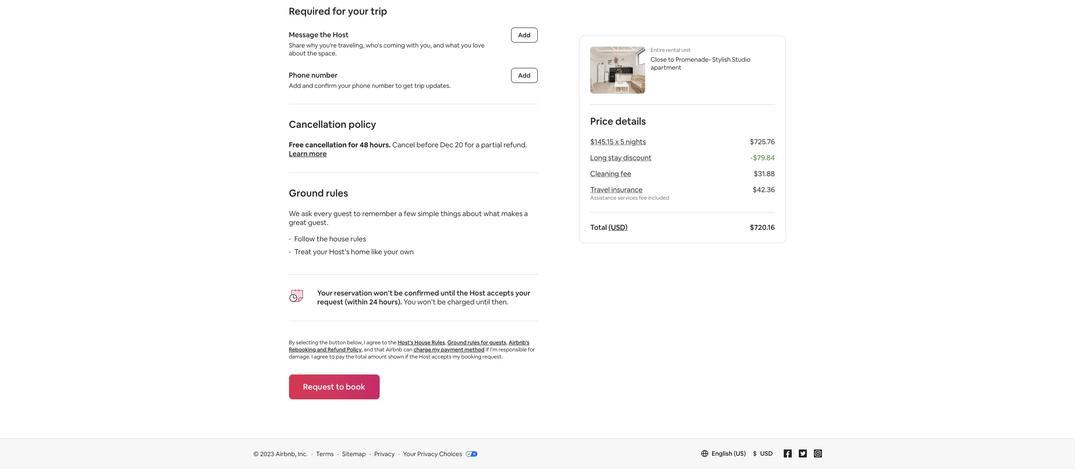 Task type: locate. For each thing, give the bounding box(es) containing it.
0 horizontal spatial won't
[[374, 289, 393, 298]]

number right phone
[[372, 82, 394, 90]]

i for damage.
[[312, 354, 313, 361]]

sitemap link
[[342, 450, 366, 458]]

promenade-
[[676, 56, 711, 64]]

0 vertical spatial i
[[364, 339, 365, 346]]

1 vertical spatial rules
[[351, 235, 366, 244]]

ground
[[289, 187, 324, 199], [448, 339, 467, 346]]

guest
[[334, 209, 352, 219]]

0 horizontal spatial i
[[312, 354, 313, 361]]

1 horizontal spatial what
[[484, 209, 500, 219]]

·
[[311, 450, 313, 458]]

shown
[[388, 354, 404, 361]]

a left partial
[[476, 140, 480, 150]]

accepts right charged
[[487, 289, 514, 298]]

fee up insurance
[[621, 169, 631, 179]]

0 vertical spatial add button
[[511, 28, 538, 43]]

until left 'then.'
[[476, 298, 490, 307]]

dec
[[440, 140, 453, 150]]

1 vertical spatial host
[[470, 289, 486, 298]]

you won't be charged until then.
[[404, 298, 509, 307]]

host's
[[398, 339, 414, 346]]

0 vertical spatial what
[[445, 41, 460, 49]]

host left 'then.'
[[470, 289, 486, 298]]

for left i'm at left bottom
[[481, 339, 488, 346]]

a inside free cancellation for 48 hours. cancel before dec 20 for a partial refund. learn more
[[476, 140, 480, 150]]

© 2023 airbnb, inc.
[[253, 450, 308, 458]]

house
[[415, 339, 431, 346]]

0 vertical spatial accepts
[[487, 289, 514, 298]]

1 horizontal spatial privacy
[[418, 450, 438, 458]]

your right 'then.'
[[515, 289, 531, 298]]

1 vertical spatial agree
[[314, 354, 328, 361]]

x
[[615, 137, 619, 147]]

$79.84
[[753, 153, 775, 163]]

privacy left choices
[[418, 450, 438, 458]]

0 vertical spatial host
[[333, 30, 349, 40]]

1 vertical spatial number
[[372, 82, 394, 90]]

assistance
[[590, 195, 617, 202]]

confirm
[[315, 82, 337, 90]]

agree for below,
[[367, 339, 381, 346]]

host down house
[[419, 354, 431, 361]]

travel insurance button
[[590, 185, 643, 195]]

fee
[[621, 169, 631, 179], [639, 195, 647, 202]]

studio
[[732, 56, 751, 64]]

if left i'm at left bottom
[[486, 346, 489, 354]]

if right shown
[[405, 354, 408, 361]]

add inside phone number add and confirm your phone number to get trip updates.
[[289, 82, 301, 90]]

1 horizontal spatial accepts
[[487, 289, 514, 298]]

won't
[[374, 289, 393, 298], [417, 298, 436, 307]]

1 horizontal spatial ,
[[445, 339, 446, 346]]

to down "rental"
[[668, 56, 674, 64]]

1 horizontal spatial number
[[372, 82, 394, 90]]

your right the like
[[384, 247, 398, 257]]

2 vertical spatial rules
[[468, 339, 480, 346]]

what left makes
[[484, 209, 500, 219]]

1 horizontal spatial host
[[419, 354, 431, 361]]

24
[[369, 298, 378, 307]]

a right makes
[[524, 209, 528, 219]]

number
[[311, 71, 338, 80], [372, 82, 394, 90]]

0 horizontal spatial host
[[333, 30, 349, 40]]

0 horizontal spatial accepts
[[432, 354, 452, 361]]

add button for message the host
[[511, 28, 538, 43]]

request.
[[483, 354, 503, 361]]

host's
[[329, 247, 350, 257]]

what inside message the host share why you're traveling, who's coming with you, and what you love about the space.
[[445, 41, 460, 49]]

message
[[289, 30, 318, 40]]

and inside phone number add and confirm your phone number to get trip updates.
[[302, 82, 313, 90]]

$145.15
[[590, 137, 614, 147]]

travel insurance
[[590, 185, 643, 195]]

cleaning
[[590, 169, 619, 179]]

agree inside 'if i'm responsible for damage. i agree to pay the total amount shown if the host accepts my booking request.'
[[314, 354, 328, 361]]

1 horizontal spatial until
[[476, 298, 490, 307]]

your left reservation
[[317, 289, 333, 298]]

sitemap
[[342, 450, 366, 458]]

, left airbnb's
[[506, 339, 508, 346]]

for right responsible
[[528, 346, 535, 354]]

your inside your reservation won't be confirmed until the host accepts your request (within 24 hours).
[[317, 289, 333, 298]]

required for your trip
[[289, 5, 387, 17]]

1 horizontal spatial agree
[[367, 339, 381, 346]]

your
[[348, 5, 369, 17], [338, 82, 351, 90], [313, 247, 328, 257], [384, 247, 398, 257], [515, 289, 531, 298]]

until right confirmed
[[441, 289, 455, 298]]

0 horizontal spatial if
[[405, 354, 408, 361]]

rules up booking
[[468, 339, 480, 346]]

i right damage.
[[312, 354, 313, 361]]

be left charged
[[437, 298, 446, 307]]

the inside your reservation won't be confirmed until the host accepts your request (within 24 hours).
[[457, 289, 468, 298]]

2 horizontal spatial host
[[470, 289, 486, 298]]

$720.16
[[750, 223, 775, 232]]

rental
[[666, 47, 680, 54]]

total
[[590, 223, 607, 232]]

and down phone
[[302, 82, 313, 90]]

1 horizontal spatial a
[[476, 140, 480, 150]]

0 horizontal spatial rules
[[326, 187, 348, 199]]

1 horizontal spatial trip
[[415, 82, 425, 90]]

button
[[329, 339, 346, 346]]

required
[[289, 5, 330, 17]]

agree up amount
[[367, 339, 381, 346]]

the
[[320, 30, 331, 40], [307, 49, 317, 57], [317, 235, 328, 244], [457, 289, 468, 298], [320, 339, 328, 346], [388, 339, 397, 346], [346, 354, 354, 361], [410, 354, 418, 361]]

fee right services at the top right of the page
[[639, 195, 647, 202]]

if
[[486, 346, 489, 354], [405, 354, 408, 361]]

privacy right sitemap "link"
[[374, 450, 395, 458]]

few
[[404, 209, 416, 219]]

until inside your reservation won't be confirmed until the host accepts your request (within 24 hours).
[[441, 289, 455, 298]]

amount
[[368, 354, 387, 361]]

-$79.84
[[750, 153, 775, 163]]

and left that
[[364, 346, 373, 354]]

can
[[404, 346, 412, 354]]

0 horizontal spatial about
[[289, 49, 306, 57]]

and right you,
[[433, 41, 444, 49]]

your
[[317, 289, 333, 298], [403, 450, 416, 458]]

1 horizontal spatial i
[[364, 339, 365, 346]]

inc.
[[298, 450, 308, 458]]

0 horizontal spatial fee
[[621, 169, 631, 179]]

learn more button
[[289, 149, 327, 159]]

host up traveling,
[[333, 30, 349, 40]]

1 horizontal spatial fee
[[639, 195, 647, 202]]

policy
[[349, 118, 376, 131]]

my left booking
[[453, 354, 460, 361]]

0 horizontal spatial ground
[[289, 187, 324, 199]]

cancellation policy
[[289, 118, 376, 131]]

add button
[[511, 28, 538, 43], [511, 68, 538, 83]]

by selecting the button below, i agree to the host's house rules , ground rules for guests ,
[[289, 339, 509, 346]]

guests
[[489, 339, 506, 346]]

navigate to instagram image
[[814, 450, 822, 458]]

1 vertical spatial ground
[[448, 339, 467, 346]]

your inside 'link'
[[403, 450, 416, 458]]

0 horizontal spatial what
[[445, 41, 460, 49]]

2 privacy from the left
[[418, 450, 438, 458]]

1 horizontal spatial rules
[[351, 235, 366, 244]]

to inside "we ask every guest to remember a few simple things about what makes a great guest."
[[354, 209, 361, 219]]

1 vertical spatial fee
[[639, 195, 647, 202]]

stay
[[608, 153, 622, 163]]

host inside message the host share why you're traveling, who's coming with you, and what you love about the space.
[[333, 30, 349, 40]]

more
[[309, 149, 327, 159]]

1 vertical spatial what
[[484, 209, 500, 219]]

0 horizontal spatial until
[[441, 289, 455, 298]]

a
[[476, 140, 480, 150], [399, 209, 402, 219], [524, 209, 528, 219]]

rules up guest
[[326, 187, 348, 199]]

ground right rules
[[448, 339, 467, 346]]

about right the things
[[463, 209, 482, 219]]

0 vertical spatial agree
[[367, 339, 381, 346]]

about left why
[[289, 49, 306, 57]]

be left you
[[394, 289, 403, 298]]

$42.36
[[753, 185, 775, 195]]

and inside message the host share why you're traveling, who's coming with you, and what you love about the space.
[[433, 41, 444, 49]]

english
[[712, 450, 733, 458]]

1 horizontal spatial about
[[463, 209, 482, 219]]

cleaning fee button
[[590, 169, 631, 179]]

selecting
[[296, 339, 318, 346]]

1 horizontal spatial ground
[[448, 339, 467, 346]]

0 horizontal spatial privacy
[[374, 450, 395, 458]]

trip up message the host share why you're traveling, who's coming with you, and what you love about the space.
[[371, 5, 387, 17]]

a left few
[[399, 209, 402, 219]]

to
[[668, 56, 674, 64], [396, 82, 402, 90], [354, 209, 361, 219], [382, 339, 387, 346], [329, 354, 335, 361], [336, 382, 344, 392]]

guest.
[[308, 218, 328, 227]]

$31.88
[[754, 169, 775, 179]]

1 vertical spatial accepts
[[432, 354, 452, 361]]

accepts inside your reservation won't be confirmed until the host accepts your request (within 24 hours).
[[487, 289, 514, 298]]

book
[[346, 382, 365, 392]]

won't right you
[[417, 298, 436, 307]]

0 horizontal spatial number
[[311, 71, 338, 80]]

rebooking
[[289, 346, 316, 354]]

, left amount
[[362, 346, 363, 354]]

trip right get
[[415, 82, 425, 90]]

ground up ask
[[289, 187, 324, 199]]

host inside your reservation won't be confirmed until the host accepts your request (within 24 hours).
[[470, 289, 486, 298]]

and left refund
[[317, 346, 327, 354]]

1 horizontal spatial if
[[486, 346, 489, 354]]

privacy
[[374, 450, 395, 458], [418, 450, 438, 458]]

0 horizontal spatial your
[[317, 289, 333, 298]]

long stay discount
[[590, 153, 652, 163]]

host
[[333, 30, 349, 40], [470, 289, 486, 298], [419, 354, 431, 361]]

1 horizontal spatial your
[[403, 450, 416, 458]]

to left get
[[396, 82, 402, 90]]

2 vertical spatial host
[[419, 354, 431, 361]]

navigate to twitter image
[[799, 450, 807, 458]]

2 add button from the top
[[511, 68, 538, 83]]

to right guest
[[354, 209, 361, 219]]

i inside 'if i'm responsible for damage. i agree to pay the total amount shown if the host accepts my booking request.'
[[312, 354, 313, 361]]

0 vertical spatial your
[[317, 289, 333, 298]]

what left you
[[445, 41, 460, 49]]

0 horizontal spatial trip
[[371, 5, 387, 17]]

ground rules
[[289, 187, 348, 199]]

add
[[518, 31, 531, 39], [518, 72, 531, 80], [289, 82, 301, 90]]

my right charge
[[432, 346, 440, 354]]

1 horizontal spatial my
[[453, 354, 460, 361]]

by
[[289, 339, 295, 346]]

accepts down rules
[[432, 354, 452, 361]]

won't left you
[[374, 289, 393, 298]]

1 vertical spatial i
[[312, 354, 313, 361]]

charged
[[448, 298, 475, 307]]

1 vertical spatial trip
[[415, 82, 425, 90]]

your left phone
[[338, 82, 351, 90]]

1 vertical spatial add button
[[511, 68, 538, 83]]

rules up home
[[351, 235, 366, 244]]

(usd)
[[608, 223, 628, 232]]

1 vertical spatial about
[[463, 209, 482, 219]]

, right house
[[445, 339, 446, 346]]

1 vertical spatial your
[[403, 450, 416, 458]]

your up traveling,
[[348, 5, 369, 17]]

to inside 'if i'm responsible for damage. i agree to pay the total amount shown if the host accepts my booking request.'
[[329, 354, 335, 361]]

agree for damage.
[[314, 354, 328, 361]]

total
[[355, 354, 367, 361]]

your inside phone number add and confirm your phone number to get trip updates.
[[338, 82, 351, 90]]

0 horizontal spatial be
[[394, 289, 403, 298]]

with
[[406, 41, 419, 49]]

2 vertical spatial add
[[289, 82, 301, 90]]

i right below,
[[364, 339, 365, 346]]

0 vertical spatial add
[[518, 31, 531, 39]]

2 horizontal spatial rules
[[468, 339, 480, 346]]

your for your privacy choices
[[403, 450, 416, 458]]

price
[[590, 115, 613, 127]]

number up confirm
[[311, 71, 338, 80]]

0 vertical spatial number
[[311, 71, 338, 80]]

for left 48
[[348, 140, 358, 150]]

makes
[[502, 209, 523, 219]]

to left pay
[[329, 354, 335, 361]]

0 horizontal spatial agree
[[314, 354, 328, 361]]

your right the 'privacy' link
[[403, 450, 416, 458]]

1 add button from the top
[[511, 28, 538, 43]]

to left the book
[[336, 382, 344, 392]]

rules
[[326, 187, 348, 199], [351, 235, 366, 244], [468, 339, 480, 346]]

0 vertical spatial about
[[289, 49, 306, 57]]

insurance
[[611, 185, 643, 195]]

charge my payment method button
[[414, 346, 485, 354]]

1 vertical spatial add
[[518, 72, 531, 80]]

remember
[[362, 209, 397, 219]]

agree left pay
[[314, 354, 328, 361]]



Task type: vqa. For each thing, say whether or not it's contained in the screenshot.
Switch to hosting link
no



Task type: describe. For each thing, give the bounding box(es) containing it.
your inside your reservation won't be confirmed until the host accepts your request (within 24 hours).
[[515, 289, 531, 298]]

for right required
[[332, 5, 346, 17]]

damage.
[[289, 354, 310, 361]]

to inside entire rental unit close to promenade- stylish studio apartment
[[668, 56, 674, 64]]

0 vertical spatial fee
[[621, 169, 631, 179]]

who's
[[366, 41, 382, 49]]

total (usd)
[[590, 223, 628, 232]]

20
[[455, 140, 463, 150]]

1 horizontal spatial be
[[437, 298, 446, 307]]

own
[[400, 247, 414, 257]]

won't inside your reservation won't be confirmed until the host accepts your request (within 24 hours).
[[374, 289, 393, 298]]

0 horizontal spatial my
[[432, 346, 440, 354]]

follow the house rules treat your host's home like your own
[[294, 235, 414, 257]]

stylish
[[712, 56, 731, 64]]

details
[[615, 115, 646, 127]]

2 horizontal spatial ,
[[506, 339, 508, 346]]

long stay discount button
[[590, 153, 652, 163]]

$ usd
[[753, 450, 773, 458]]

0 vertical spatial ground
[[289, 187, 324, 199]]

message the host share why you're traveling, who's coming with you, and what you love about the space.
[[289, 30, 486, 57]]

1 privacy from the left
[[374, 450, 395, 458]]

-
[[750, 153, 753, 163]]

(usd) button
[[608, 223, 628, 232]]

travel
[[590, 185, 610, 195]]

your privacy choices link
[[403, 450, 477, 459]]

(within
[[345, 298, 368, 307]]

entire
[[651, 47, 665, 54]]

the inside follow the house rules treat your host's home like your own
[[317, 235, 328, 244]]

your right treat
[[313, 247, 328, 257]]

to inside button
[[336, 382, 344, 392]]

payment
[[441, 346, 464, 354]]

charge
[[414, 346, 431, 354]]

we ask every guest to remember a few simple things about what makes a great guest.
[[289, 209, 528, 227]]

trip inside phone number add and confirm your phone number to get trip updates.
[[415, 82, 425, 90]]

about inside message the host share why you're traveling, who's coming with you, and what you love about the space.
[[289, 49, 306, 57]]

0 vertical spatial rules
[[326, 187, 348, 199]]

host's house rules button
[[398, 339, 445, 346]]

my inside 'if i'm responsible for damage. i agree to pay the total amount shown if the host accepts my booking request.'
[[453, 354, 460, 361]]

i'm
[[490, 346, 498, 354]]

host inside 'if i'm responsible for damage. i agree to pay the total amount shown if the host accepts my booking request.'
[[419, 354, 431, 361]]

$145.15 x 5 nights
[[590, 137, 646, 147]]

and inside airbnb's rebooking and refund policy
[[317, 346, 327, 354]]

home
[[351, 247, 370, 257]]

about inside "we ask every guest to remember a few simple things about what makes a great guest."
[[463, 209, 482, 219]]

0 horizontal spatial a
[[399, 209, 402, 219]]

what inside "we ask every guest to remember a few simple things about what makes a great guest."
[[484, 209, 500, 219]]

free
[[289, 140, 304, 150]]

price details
[[590, 115, 646, 127]]

usd
[[761, 450, 773, 458]]

refund
[[328, 346, 346, 354]]

responsible
[[499, 346, 527, 354]]

to up amount
[[382, 339, 387, 346]]

phone
[[352, 82, 371, 90]]

0 horizontal spatial ,
[[362, 346, 363, 354]]

like
[[371, 247, 382, 257]]

cancellation
[[289, 118, 347, 131]]

$
[[753, 450, 757, 458]]

your for your reservation won't be confirmed until the host accepts your request (within 24 hours).
[[317, 289, 333, 298]]

things
[[441, 209, 461, 219]]

your privacy choices
[[403, 450, 462, 458]]

add for phone number
[[518, 72, 531, 80]]

simple
[[418, 209, 439, 219]]

reservation
[[334, 289, 372, 298]]

why
[[306, 41, 318, 49]]

cancel
[[393, 140, 415, 150]]

house
[[329, 235, 349, 244]]

add button for phone number
[[511, 68, 538, 83]]

$145.15 x 5 nights button
[[590, 137, 646, 147]]

for right 20
[[465, 140, 474, 150]]

rules inside follow the house rules treat your host's home like your own
[[351, 235, 366, 244]]

booking
[[461, 354, 481, 361]]

traveling,
[[338, 41, 365, 49]]

be inside your reservation won't be confirmed until the host accepts your request (within 24 hours).
[[394, 289, 403, 298]]

add for message the host
[[518, 31, 531, 39]]

that
[[374, 346, 385, 354]]

you're
[[319, 41, 337, 49]]

refund.
[[504, 140, 527, 150]]

5
[[620, 137, 624, 147]]

we
[[289, 209, 300, 219]]

for inside 'if i'm responsible for damage. i agree to pay the total amount shown if the host accepts my booking request.'
[[528, 346, 535, 354]]

hours.
[[370, 140, 391, 150]]

0 vertical spatial trip
[[371, 5, 387, 17]]

request to book button
[[289, 375, 380, 400]]

cleaning fee
[[590, 169, 631, 179]]

privacy inside 'link'
[[418, 450, 438, 458]]

updates.
[[426, 82, 451, 90]]

phone
[[289, 71, 310, 80]]

get
[[403, 82, 413, 90]]

to inside phone number add and confirm your phone number to get trip updates.
[[396, 82, 402, 90]]

cancellation
[[305, 140, 347, 150]]

you
[[404, 298, 416, 307]]

©
[[253, 450, 259, 458]]

follow
[[294, 235, 315, 244]]

airbnb's rebooking and refund policy
[[289, 339, 530, 354]]

request to book
[[303, 382, 365, 392]]

navigate to facebook image
[[784, 450, 792, 458]]

choices
[[439, 450, 462, 458]]

treat
[[294, 247, 312, 257]]

airbnb
[[386, 346, 402, 354]]

accepts inside 'if i'm responsible for damage. i agree to pay the total amount shown if the host accepts my booking request.'
[[432, 354, 452, 361]]

terms
[[316, 450, 334, 458]]

2 horizontal spatial a
[[524, 209, 528, 219]]

pay
[[336, 354, 345, 361]]

ground rules for guests link
[[448, 339, 506, 346]]

every
[[314, 209, 332, 219]]

you,
[[420, 41, 432, 49]]

space.
[[318, 49, 337, 57]]

coming
[[384, 41, 405, 49]]

1 horizontal spatial won't
[[417, 298, 436, 307]]

i for below,
[[364, 339, 365, 346]]

english (us) button
[[701, 450, 746, 458]]

apartment
[[651, 64, 681, 72]]

privacy link
[[374, 450, 395, 458]]

request
[[317, 298, 343, 307]]

nights
[[626, 137, 646, 147]]



